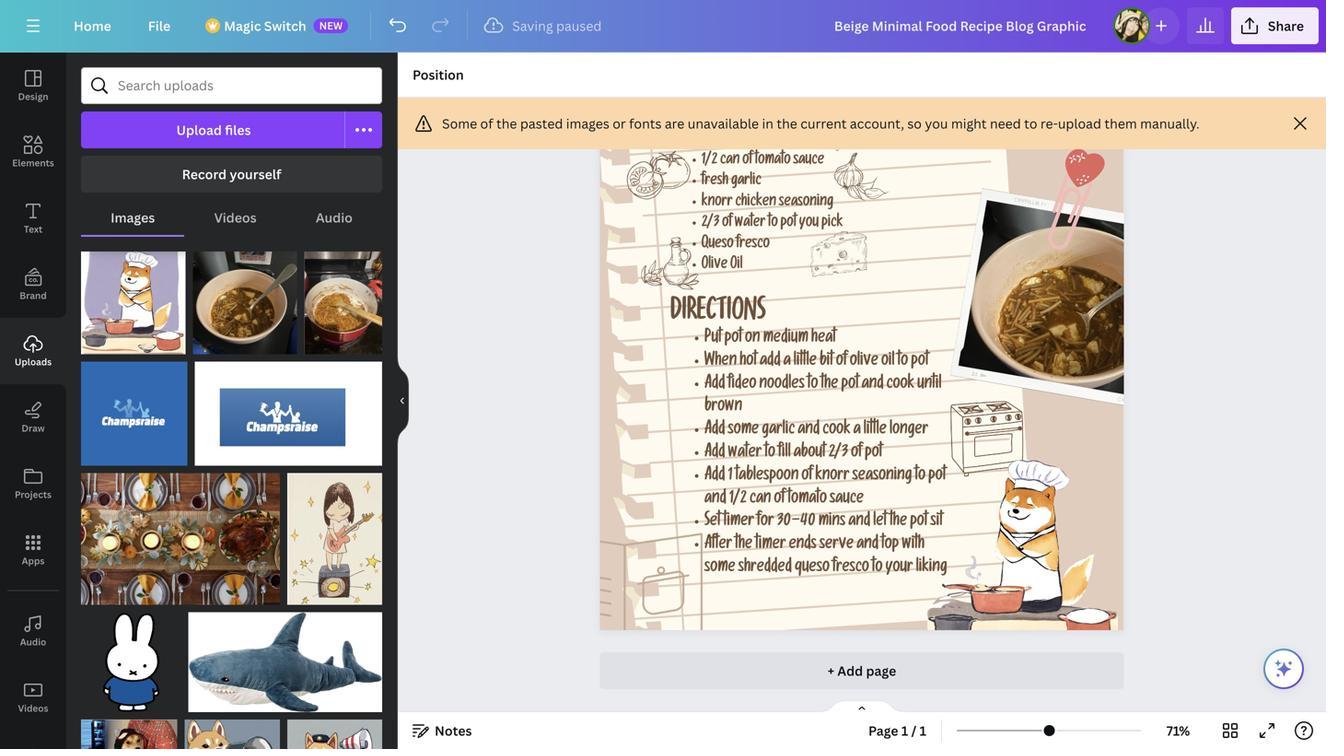 Task type: locate. For each thing, give the bounding box(es) containing it.
pot up until
[[912, 354, 929, 371]]

water
[[735, 216, 766, 232], [728, 445, 762, 462]]

put pot on medium heat when hot add a little bit of olive oil to pot add fideo noodles to the pot and cook until brown add some garlic and cook a little longer add water to fill about 2/3 of pot add 1 tablespoon of knorr seasoning to pot and 1/2 can of tomato sauce set timer for 30-40 mins and let the pot sit after the timer ends serve and top with some shredded queso fresco to your liking
[[705, 331, 948, 577]]

/
[[912, 722, 917, 739]]

water up tablespoon
[[728, 445, 762, 462]]

1 horizontal spatial fresco
[[833, 560, 870, 577]]

1 horizontal spatial a
[[854, 422, 861, 439]]

garlic up fill
[[762, 422, 795, 439]]

you
[[925, 115, 948, 132], [800, 216, 819, 232]]

0 vertical spatial a
[[784, 354, 791, 371]]

directions
[[671, 301, 766, 329]]

to right noodles
[[808, 377, 819, 394]]

1 vertical spatial can
[[750, 491, 772, 508]]

you inside 1/2 can of tomato sauce fresh garlic knorr chicken seasoning 2/3 of water to pot you pick queso fresco olive oil
[[800, 216, 819, 232]]

saving paused
[[512, 17, 602, 35]]

2/3 right "about"
[[829, 445, 849, 462]]

0 horizontal spatial fresco
[[737, 237, 770, 253]]

pot
[[781, 216, 797, 232], [725, 331, 743, 348], [912, 354, 929, 371], [842, 377, 859, 394], [865, 445, 883, 462], [929, 468, 947, 485], [911, 514, 928, 531]]

1 vertical spatial audio button
[[0, 598, 66, 664]]

1 vertical spatial cook
[[823, 422, 851, 439]]

0 horizontal spatial audio
[[20, 636, 46, 648]]

little left longer
[[864, 422, 887, 439]]

videos inside side panel tab list
[[18, 702, 48, 714]]

1/2 can of tomato sauce fresh garlic knorr chicken seasoning 2/3 of water to pot you pick queso fresco olive oil
[[702, 153, 843, 274]]

yourself
[[230, 165, 281, 183]]

1 vertical spatial videos button
[[0, 664, 66, 731]]

0 horizontal spatial cook
[[823, 422, 851, 439]]

1 horizontal spatial cook
[[887, 377, 915, 394]]

pot down the olive
[[842, 377, 859, 394]]

some down after
[[705, 560, 736, 577]]

switch
[[264, 17, 306, 35]]

garlic up chicken
[[732, 174, 762, 190]]

sauce inside put pot on medium heat when hot add a little bit of olive oil to pot add fideo noodles to the pot and cook until brown add some garlic and cook a little longer add water to fill about 2/3 of pot add 1 tablespoon of knorr seasoning to pot and 1/2 can of tomato sauce set timer for 30-40 mins and let the pot sit after the timer ends serve and top with some shredded queso fresco to your liking
[[830, 491, 864, 508]]

record yourself button
[[81, 156, 382, 193]]

to
[[1025, 115, 1038, 132], [769, 216, 778, 232], [898, 354, 909, 371], [808, 377, 819, 394], [765, 445, 776, 462], [915, 468, 926, 485], [873, 560, 883, 577]]

1 horizontal spatial audio
[[316, 209, 353, 226]]

1 vertical spatial timer
[[756, 537, 786, 554]]

a
[[784, 354, 791, 371], [854, 422, 861, 439]]

0 horizontal spatial little
[[794, 354, 817, 371]]

file button
[[133, 7, 185, 44]]

1 vertical spatial a
[[854, 422, 861, 439]]

1 vertical spatial little
[[864, 422, 887, 439]]

0 vertical spatial knorr
[[702, 195, 733, 211]]

uploads
[[15, 356, 52, 368]]

pot left pick
[[781, 216, 797, 232]]

audio button
[[286, 200, 382, 235], [0, 598, 66, 664]]

0 horizontal spatial can
[[721, 153, 740, 169]]

1 vertical spatial 2/3
[[829, 445, 849, 462]]

0 vertical spatial 2/3
[[702, 216, 720, 232]]

1/2
[[702, 153, 718, 169], [730, 491, 747, 508]]

0 horizontal spatial knorr
[[702, 195, 733, 211]]

1 horizontal spatial 1/2
[[730, 491, 747, 508]]

a right "add"
[[784, 354, 791, 371]]

add
[[705, 377, 726, 394], [705, 422, 726, 439], [705, 445, 726, 462], [705, 468, 726, 485], [838, 662, 863, 680]]

water down chicken
[[735, 216, 766, 232]]

1 vertical spatial water
[[728, 445, 762, 462]]

some down brown
[[728, 422, 759, 439]]

pot left on
[[725, 331, 743, 348]]

1 horizontal spatial videos button
[[185, 200, 286, 235]]

sauce down the farfalle pasta illustration image
[[794, 153, 825, 169]]

1 vertical spatial seasoning
[[853, 468, 913, 485]]

oil
[[731, 258, 743, 274]]

and down the olive
[[862, 377, 884, 394]]

1 vertical spatial knorr
[[816, 468, 850, 485]]

0 horizontal spatial sauce
[[794, 153, 825, 169]]

upload files button
[[81, 111, 345, 148]]

seasoning up let
[[853, 468, 913, 485]]

1 inside put pot on medium heat when hot add a little bit of olive oil to pot add fideo noodles to the pot and cook until brown add some garlic and cook a little longer add water to fill about 2/3 of pot add 1 tablespoon of knorr seasoning to pot and 1/2 can of tomato sauce set timer for 30-40 mins and let the pot sit after the timer ends serve and top with some shredded queso fresco to your liking
[[728, 468, 733, 485]]

pot inside 1/2 can of tomato sauce fresh garlic knorr chicken seasoning 2/3 of water to pot you pick queso fresco olive oil
[[781, 216, 797, 232]]

0 vertical spatial fresco
[[737, 237, 770, 253]]

manually.
[[1141, 115, 1200, 132]]

can up the fresh
[[721, 153, 740, 169]]

when
[[705, 354, 737, 371]]

tomato up 40
[[788, 491, 827, 508]]

1 horizontal spatial knorr
[[816, 468, 850, 485]]

0 horizontal spatial videos button
[[0, 664, 66, 731]]

0 vertical spatial timer
[[724, 514, 755, 531]]

some of the pasted images or fonts are unavailable in the current account, so you might need to re-upload them manually.
[[442, 115, 1200, 132]]

of up chicken
[[743, 153, 753, 169]]

0 horizontal spatial you
[[800, 216, 819, 232]]

serve
[[820, 537, 854, 554]]

1 horizontal spatial seasoning
[[853, 468, 913, 485]]

1 vertical spatial you
[[800, 216, 819, 232]]

tomato down in
[[755, 153, 791, 169]]

can inside put pot on medium heat when hot add a little bit of olive oil to pot add fideo noodles to the pot and cook until brown add some garlic and cook a little longer add water to fill about 2/3 of pot add 1 tablespoon of knorr seasoning to pot and 1/2 can of tomato sauce set timer for 30-40 mins and let the pot sit after the timer ends serve and top with some shredded queso fresco to your liking
[[750, 491, 772, 508]]

side panel tab list
[[0, 53, 66, 749]]

pasted
[[520, 115, 563, 132]]

fresh
[[702, 174, 729, 190]]

1 horizontal spatial garlic
[[762, 422, 795, 439]]

1 left tablespoon
[[728, 468, 733, 485]]

you left pick
[[800, 216, 819, 232]]

1 right /
[[920, 722, 927, 739]]

0 horizontal spatial audio button
[[0, 598, 66, 664]]

1/2 down tablespoon
[[730, 491, 747, 508]]

and left top
[[857, 537, 879, 554]]

brown
[[705, 400, 743, 417]]

0 horizontal spatial 1/2
[[702, 153, 718, 169]]

1/2 inside 1/2 can of tomato sauce fresh garlic knorr chicken seasoning 2/3 of water to pot you pick queso fresco olive oil
[[702, 153, 718, 169]]

0 vertical spatial you
[[925, 115, 948, 132]]

1 vertical spatial videos
[[18, 702, 48, 714]]

to down chicken
[[769, 216, 778, 232]]

garlic
[[732, 174, 762, 190], [762, 422, 795, 439]]

the down the bit
[[821, 377, 839, 394]]

file
[[148, 17, 171, 35]]

0 vertical spatial some
[[728, 422, 759, 439]]

little
[[794, 354, 817, 371], [864, 422, 887, 439]]

1 vertical spatial 1/2
[[730, 491, 747, 508]]

sauce
[[794, 153, 825, 169], [830, 491, 864, 508]]

1 left /
[[902, 722, 909, 739]]

0 horizontal spatial 1
[[728, 468, 733, 485]]

2/3 up queso
[[702, 216, 720, 232]]

1 horizontal spatial sauce
[[830, 491, 864, 508]]

of right the bit
[[837, 354, 848, 371]]

knorr down "about"
[[816, 468, 850, 485]]

you right so on the right top
[[925, 115, 948, 132]]

1
[[728, 468, 733, 485], [902, 722, 909, 739], [920, 722, 927, 739]]

pot up the sit
[[929, 468, 947, 485]]

fresco up oil on the right top
[[737, 237, 770, 253]]

fresco
[[737, 237, 770, 253], [833, 560, 870, 577]]

can
[[721, 153, 740, 169], [750, 491, 772, 508]]

liking
[[916, 560, 948, 577]]

1 vertical spatial tomato
[[788, 491, 827, 508]]

cook up "about"
[[823, 422, 851, 439]]

olive
[[702, 258, 728, 274]]

0 vertical spatial garlic
[[732, 174, 762, 190]]

little left the bit
[[794, 354, 817, 371]]

videos button
[[185, 200, 286, 235], [0, 664, 66, 731]]

let
[[874, 514, 887, 531]]

chicken
[[736, 195, 777, 211]]

audio
[[316, 209, 353, 226], [20, 636, 46, 648]]

0 horizontal spatial seasoning
[[779, 195, 834, 211]]

1 vertical spatial fresco
[[833, 560, 870, 577]]

1/2 up the fresh
[[702, 153, 718, 169]]

0 vertical spatial seasoning
[[779, 195, 834, 211]]

a left longer
[[854, 422, 861, 439]]

page
[[869, 722, 899, 739]]

2/3 inside 1/2 can of tomato sauce fresh garlic knorr chicken seasoning 2/3 of water to pot you pick queso fresco olive oil
[[702, 216, 720, 232]]

pot left the sit
[[911, 514, 928, 531]]

so
[[908, 115, 922, 132]]

0 vertical spatial can
[[721, 153, 740, 169]]

1 horizontal spatial videos
[[214, 209, 257, 226]]

group
[[81, 240, 186, 354], [193, 240, 297, 354], [304, 240, 382, 354], [81, 351, 188, 466], [195, 351, 382, 466], [81, 462, 280, 605], [287, 462, 382, 605], [81, 601, 181, 712], [189, 601, 382, 712], [81, 708, 178, 749], [185, 708, 280, 749], [287, 708, 382, 749]]

0 vertical spatial water
[[735, 216, 766, 232]]

1 vertical spatial garlic
[[762, 422, 795, 439]]

sit
[[931, 514, 943, 531]]

0 vertical spatial audio button
[[286, 200, 382, 235]]

cook
[[887, 377, 915, 394], [823, 422, 851, 439]]

0 vertical spatial tomato
[[755, 153, 791, 169]]

can up for
[[750, 491, 772, 508]]

0 horizontal spatial 2/3
[[702, 216, 720, 232]]

text
[[24, 223, 42, 235]]

0 horizontal spatial videos
[[18, 702, 48, 714]]

fresco down serve
[[833, 560, 870, 577]]

record
[[182, 165, 227, 183]]

0 vertical spatial little
[[794, 354, 817, 371]]

0 horizontal spatial garlic
[[732, 174, 762, 190]]

0 horizontal spatial a
[[784, 354, 791, 371]]

to left re-
[[1025, 115, 1038, 132]]

seasoning up pick
[[779, 195, 834, 211]]

30-
[[777, 514, 801, 531]]

timer right 'set'
[[724, 514, 755, 531]]

0 vertical spatial sauce
[[794, 153, 825, 169]]

some
[[728, 422, 759, 439], [705, 560, 736, 577]]

knorr down the fresh
[[702, 195, 733, 211]]

elements
[[12, 157, 54, 169]]

upload files
[[176, 121, 251, 139]]

+
[[828, 662, 835, 680]]

add
[[760, 354, 781, 371]]

sauce up "mins"
[[830, 491, 864, 508]]

medium
[[763, 331, 809, 348]]

1 vertical spatial sauce
[[830, 491, 864, 508]]

on
[[745, 331, 761, 348]]

hide image
[[397, 357, 409, 445]]

timer down for
[[756, 537, 786, 554]]

1 vertical spatial audio
[[20, 636, 46, 648]]

of right some
[[480, 115, 493, 132]]

noodles
[[760, 377, 805, 394]]

0 vertical spatial 1/2
[[702, 153, 718, 169]]

1 horizontal spatial 2/3
[[829, 445, 849, 462]]

cook down oil
[[887, 377, 915, 394]]

1 horizontal spatial can
[[750, 491, 772, 508]]

Design title text field
[[820, 7, 1106, 44]]

brand button
[[0, 252, 66, 318]]

to down longer
[[915, 468, 926, 485]]

1 horizontal spatial audio button
[[286, 200, 382, 235]]



Task type: vqa. For each thing, say whether or not it's contained in the screenshot.
rightmost Timer
yes



Task type: describe. For each thing, give the bounding box(es) containing it.
magic
[[224, 17, 261, 35]]

design button
[[0, 53, 66, 119]]

them
[[1105, 115, 1138, 132]]

share button
[[1232, 7, 1319, 44]]

record yourself
[[182, 165, 281, 183]]

notes
[[435, 722, 472, 739]]

seasoning inside put pot on medium heat when hot add a little bit of olive oil to pot add fideo noodles to the pot and cook until brown add some garlic and cook a little longer add water to fill about 2/3 of pot add 1 tablespoon of knorr seasoning to pot and 1/2 can of tomato sauce set timer for 30-40 mins and let the pot sit after the timer ends serve and top with some shredded queso fresco to your liking
[[853, 468, 913, 485]]

after
[[705, 537, 733, 554]]

olive
[[850, 354, 879, 371]]

of right "about"
[[851, 445, 862, 462]]

71%
[[1167, 722, 1191, 739]]

brand
[[20, 289, 47, 302]]

shredded
[[739, 560, 792, 577]]

2 horizontal spatial 1
[[920, 722, 927, 739]]

your
[[886, 560, 914, 577]]

upload
[[176, 121, 222, 139]]

might
[[952, 115, 987, 132]]

1 horizontal spatial timer
[[756, 537, 786, 554]]

are
[[665, 115, 685, 132]]

knorr inside 1/2 can of tomato sauce fresh garlic knorr chicken seasoning 2/3 of water to pot you pick queso fresco olive oil
[[702, 195, 733, 211]]

some
[[442, 115, 477, 132]]

home link
[[59, 7, 126, 44]]

until
[[918, 377, 942, 394]]

can inside 1/2 can of tomato sauce fresh garlic knorr chicken seasoning 2/3 of water to pot you pick queso fresco olive oil
[[721, 153, 740, 169]]

saving paused status
[[476, 15, 611, 37]]

uploads button
[[0, 318, 66, 384]]

images button
[[81, 200, 185, 235]]

projects button
[[0, 451, 66, 517]]

sauce inside 1/2 can of tomato sauce fresh garlic knorr chicken seasoning 2/3 of water to pot you pick queso fresco olive oil
[[794, 153, 825, 169]]

the right let
[[890, 514, 908, 531]]

0 vertical spatial audio
[[316, 209, 353, 226]]

grey line cookbook icon isolated on white background. cooking book icon. recipe book. fork and knife icons. cutlery symbol.  vector illustration image
[[547, 532, 703, 651]]

draw button
[[0, 384, 66, 451]]

tomato inside put pot on medium heat when hot add a little bit of olive oil to pot add fideo noodles to the pot and cook until brown add some garlic and cook a little longer add water to fill about 2/3 of pot add 1 tablespoon of knorr seasoning to pot and 1/2 can of tomato sauce set timer for 30-40 mins and let the pot sit after the timer ends serve and top with some shredded queso fresco to your liking
[[788, 491, 827, 508]]

fideo
[[728, 377, 757, 394]]

farfalle pasta illustration image
[[797, 105, 849, 151]]

mins
[[819, 514, 846, 531]]

71% button
[[1149, 716, 1209, 745]]

0 vertical spatial cook
[[887, 377, 915, 394]]

Search uploads search field
[[118, 68, 370, 103]]

upload
[[1058, 115, 1102, 132]]

olive oil hand drawn image
[[642, 237, 700, 290]]

garlic inside put pot on medium heat when hot add a little bit of olive oil to pot add fideo noodles to the pot and cook until brown add some garlic and cook a little longer add water to fill about 2/3 of pot add 1 tablespoon of knorr seasoning to pot and 1/2 can of tomato sauce set timer for 30-40 mins and let the pot sit after the timer ends serve and top with some shredded queso fresco to your liking
[[762, 422, 795, 439]]

for
[[757, 514, 774, 531]]

of up 30-
[[774, 491, 785, 508]]

water inside 1/2 can of tomato sauce fresh garlic knorr chicken seasoning 2/3 of water to pot you pick queso fresco olive oil
[[735, 216, 766, 232]]

pick
[[822, 216, 843, 232]]

the left pasted
[[497, 115, 517, 132]]

0 vertical spatial videos button
[[185, 200, 286, 235]]

1 vertical spatial some
[[705, 560, 736, 577]]

in
[[762, 115, 774, 132]]

about
[[794, 445, 826, 462]]

set
[[705, 514, 721, 531]]

fresco inside 1/2 can of tomato sauce fresh garlic knorr chicken seasoning 2/3 of water to pot you pick queso fresco olive oil
[[737, 237, 770, 253]]

hot
[[740, 354, 757, 371]]

1 horizontal spatial you
[[925, 115, 948, 132]]

or
[[613, 115, 626, 132]]

with
[[902, 537, 925, 554]]

position
[[413, 66, 464, 83]]

new
[[319, 18, 343, 32]]

main menu bar
[[0, 0, 1327, 53]]

knorr inside put pot on medium heat when hot add a little bit of olive oil to pot add fideo noodles to the pot and cook until brown add some garlic and cook a little longer add water to fill about 2/3 of pot add 1 tablespoon of knorr seasoning to pot and 1/2 can of tomato sauce set timer for 30-40 mins and let the pot sit after the timer ends serve and top with some shredded queso fresco to your liking
[[816, 468, 850, 485]]

fonts
[[629, 115, 662, 132]]

0 vertical spatial videos
[[214, 209, 257, 226]]

tomato inside 1/2 can of tomato sauce fresh garlic knorr chicken seasoning 2/3 of water to pot you pick queso fresco olive oil
[[755, 153, 791, 169]]

audio inside side panel tab list
[[20, 636, 46, 648]]

home
[[74, 17, 111, 35]]

garlic inside 1/2 can of tomato sauce fresh garlic knorr chicken seasoning 2/3 of water to pot you pick queso fresco olive oil
[[732, 174, 762, 190]]

canva assistant image
[[1273, 658, 1295, 680]]

tablespoon
[[736, 468, 799, 485]]

images
[[111, 209, 155, 226]]

and left let
[[849, 514, 871, 531]]

to inside 1/2 can of tomato sauce fresh garlic knorr chicken seasoning 2/3 of water to pot you pick queso fresco olive oil
[[769, 216, 778, 232]]

elements button
[[0, 119, 66, 185]]

fill
[[779, 445, 791, 462]]

the right after
[[736, 537, 753, 554]]

design
[[18, 90, 48, 103]]

account,
[[850, 115, 905, 132]]

of down "about"
[[802, 468, 813, 485]]

queso
[[795, 560, 830, 577]]

pot right "about"
[[865, 445, 883, 462]]

top
[[882, 537, 900, 554]]

magic switch
[[224, 17, 306, 35]]

1 horizontal spatial little
[[864, 422, 887, 439]]

0 horizontal spatial timer
[[724, 514, 755, 531]]

current
[[801, 115, 847, 132]]

1 horizontal spatial 1
[[902, 722, 909, 739]]

page
[[866, 662, 897, 680]]

oil
[[882, 354, 895, 371]]

text button
[[0, 185, 66, 252]]

heat
[[812, 331, 837, 348]]

of up queso
[[722, 216, 733, 232]]

draw
[[22, 422, 45, 434]]

+ add page
[[828, 662, 897, 680]]

40
[[801, 514, 816, 531]]

seasoning inside 1/2 can of tomato sauce fresh garlic knorr chicken seasoning 2/3 of water to pot you pick queso fresco olive oil
[[779, 195, 834, 211]]

unavailable
[[688, 115, 759, 132]]

1/2 inside put pot on medium heat when hot add a little bit of olive oil to pot add fideo noodles to the pot and cook until brown add some garlic and cook a little longer add water to fill about 2/3 of pot add 1 tablespoon of knorr seasoning to pot and 1/2 can of tomato sauce set timer for 30-40 mins and let the pot sit after the timer ends serve and top with some shredded queso fresco to your liking
[[730, 491, 747, 508]]

to left fill
[[765, 445, 776, 462]]

show pages image
[[818, 699, 907, 714]]

put
[[705, 331, 722, 348]]

need
[[990, 115, 1021, 132]]

to right oil
[[898, 354, 909, 371]]

queso
[[702, 237, 734, 253]]

page 1 / 1
[[869, 722, 927, 739]]

images
[[566, 115, 610, 132]]

gas stove, kitchenware , cooking cartoon doodle. image
[[951, 400, 1024, 477]]

apps
[[22, 555, 45, 567]]

fresco inside put pot on medium heat when hot add a little bit of olive oil to pot add fideo noodles to the pot and cook until brown add some garlic and cook a little longer add water to fill about 2/3 of pot add 1 tablespoon of knorr seasoning to pot and 1/2 can of tomato sauce set timer for 30-40 mins and let the pot sit after the timer ends serve and top with some shredded queso fresco to your liking
[[833, 560, 870, 577]]

water inside put pot on medium heat when hot add a little bit of olive oil to pot add fideo noodles to the pot and cook until brown add some garlic and cook a little longer add water to fill about 2/3 of pot add 1 tablespoon of knorr seasoning to pot and 1/2 can of tomato sauce set timer for 30-40 mins and let the pot sit after the timer ends serve and top with some shredded queso fresco to your liking
[[728, 445, 762, 462]]

ends
[[789, 537, 817, 554]]

projects
[[15, 488, 52, 501]]

to left your
[[873, 560, 883, 577]]

and up "about"
[[798, 422, 820, 439]]

saving
[[512, 17, 553, 35]]

share
[[1268, 17, 1305, 35]]

the right in
[[777, 115, 798, 132]]

+ add page button
[[600, 652, 1124, 689]]

2/3 inside put pot on medium heat when hot add a little bit of olive oil to pot add fideo noodles to the pot and cook until brown add some garlic and cook a little longer add water to fill about 2/3 of pot add 1 tablespoon of knorr seasoning to pot and 1/2 can of tomato sauce set timer for 30-40 mins and let the pot sit after the timer ends serve and top with some shredded queso fresco to your liking
[[829, 445, 849, 462]]

and up 'set'
[[705, 491, 727, 508]]

apps button
[[0, 517, 66, 583]]

add inside button
[[838, 662, 863, 680]]

paused
[[556, 17, 602, 35]]

notes button
[[405, 716, 479, 745]]

longer
[[890, 422, 929, 439]]



